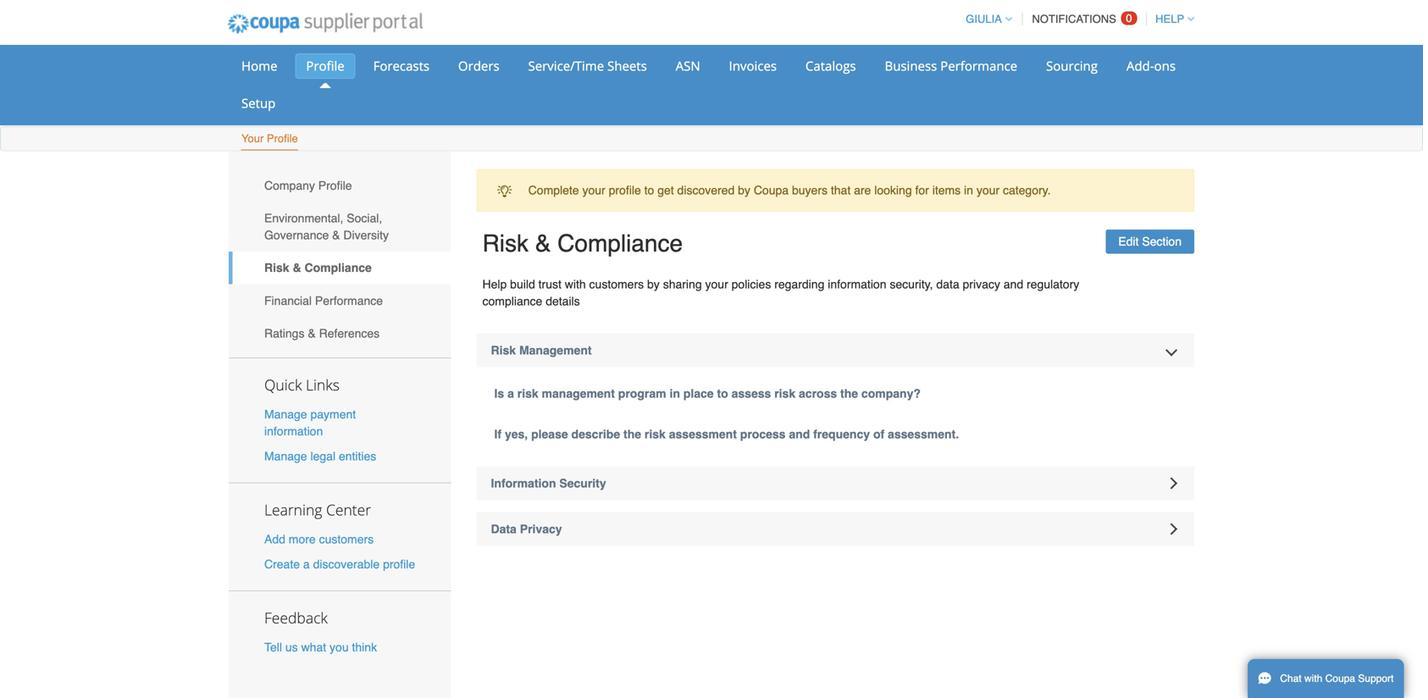 Task type: locate. For each thing, give the bounding box(es) containing it.
customers up discoverable
[[319, 533, 374, 546]]

references
[[319, 327, 380, 340]]

0 vertical spatial in
[[965, 184, 974, 197]]

profile left get
[[609, 184, 641, 197]]

to
[[645, 184, 655, 197], [717, 387, 729, 400]]

0 horizontal spatial in
[[670, 387, 681, 400]]

0 horizontal spatial profile
[[383, 558, 415, 571]]

your
[[583, 184, 606, 197], [977, 184, 1000, 197], [706, 278, 729, 291]]

1 horizontal spatial help
[[1156, 13, 1185, 25]]

looking
[[875, 184, 912, 197]]

compliance down get
[[558, 230, 683, 257]]

profile down coupa supplier portal image
[[306, 57, 345, 75]]

risk
[[483, 230, 529, 257], [264, 261, 290, 275], [491, 344, 516, 357]]

orders
[[458, 57, 500, 75]]

1 vertical spatial risk
[[264, 261, 290, 275]]

risk up financial
[[264, 261, 290, 275]]

profile right discoverable
[[383, 558, 415, 571]]

help up compliance
[[483, 278, 507, 291]]

with right "chat"
[[1305, 673, 1323, 685]]

risk left across
[[775, 387, 796, 400]]

0 horizontal spatial customers
[[319, 533, 374, 546]]

a right is
[[508, 387, 514, 400]]

& inside the "environmental, social, governance & diversity"
[[332, 228, 340, 242]]

customers left sharing
[[590, 278, 644, 291]]

0 horizontal spatial your
[[583, 184, 606, 197]]

2 horizontal spatial your
[[977, 184, 1000, 197]]

security,
[[890, 278, 934, 291]]

1 vertical spatial information
[[264, 425, 323, 438]]

1 vertical spatial profile
[[267, 132, 298, 145]]

manage inside manage payment information
[[264, 408, 307, 421]]

by
[[738, 184, 751, 197], [648, 278, 660, 291]]

profile for your profile
[[267, 132, 298, 145]]

0 horizontal spatial to
[[645, 184, 655, 197]]

business
[[885, 57, 938, 75]]

& left diversity on the top left of page
[[332, 228, 340, 242]]

0 vertical spatial the
[[841, 387, 859, 400]]

add more customers link
[[264, 533, 374, 546]]

information
[[491, 477, 556, 490]]

0 horizontal spatial by
[[648, 278, 660, 291]]

manage payment information link
[[264, 408, 356, 438]]

sheets
[[608, 57, 647, 75]]

0 horizontal spatial coupa
[[754, 184, 789, 197]]

0 vertical spatial manage
[[264, 408, 307, 421]]

data
[[491, 523, 517, 536]]

1 vertical spatial in
[[670, 387, 681, 400]]

performance down giulia
[[941, 57, 1018, 75]]

0 horizontal spatial help
[[483, 278, 507, 291]]

program
[[619, 387, 667, 400]]

create a discoverable profile
[[264, 558, 415, 571]]

tell
[[264, 641, 282, 654]]

0 vertical spatial customers
[[590, 278, 644, 291]]

0 vertical spatial performance
[[941, 57, 1018, 75]]

1 vertical spatial a
[[303, 558, 310, 571]]

with up details
[[565, 278, 586, 291]]

information
[[828, 278, 887, 291], [264, 425, 323, 438]]

and right "privacy"
[[1004, 278, 1024, 291]]

1 horizontal spatial customers
[[590, 278, 644, 291]]

&
[[332, 228, 340, 242], [535, 230, 551, 257], [293, 261, 301, 275], [308, 327, 316, 340]]

0 horizontal spatial performance
[[315, 294, 383, 307]]

by right discovered
[[738, 184, 751, 197]]

create a discoverable profile link
[[264, 558, 415, 571]]

giulia
[[966, 13, 1002, 25]]

1 vertical spatial with
[[1305, 673, 1323, 685]]

0 vertical spatial information
[[828, 278, 887, 291]]

risk management
[[491, 344, 592, 357]]

data privacy
[[491, 523, 562, 536]]

is
[[495, 387, 504, 400]]

data privacy heading
[[477, 512, 1195, 546]]

help
[[1156, 13, 1185, 25], [483, 278, 507, 291]]

0 horizontal spatial risk & compliance
[[264, 261, 372, 275]]

the right describe
[[624, 428, 642, 441]]

0 vertical spatial to
[[645, 184, 655, 197]]

1 horizontal spatial profile
[[609, 184, 641, 197]]

by left sharing
[[648, 278, 660, 291]]

coupa left buyers
[[754, 184, 789, 197]]

manage left legal on the left bottom of the page
[[264, 450, 307, 463]]

0 vertical spatial risk
[[483, 230, 529, 257]]

0 vertical spatial compliance
[[558, 230, 683, 257]]

in
[[965, 184, 974, 197], [670, 387, 681, 400]]

assessment
[[669, 428, 737, 441]]

sharing
[[663, 278, 702, 291]]

profile for company profile
[[319, 179, 352, 192]]

1 vertical spatial help
[[483, 278, 507, 291]]

0 vertical spatial with
[[565, 278, 586, 291]]

1 horizontal spatial with
[[1305, 673, 1323, 685]]

a right create
[[303, 558, 310, 571]]

think
[[352, 641, 377, 654]]

security
[[560, 477, 607, 490]]

your left the category.
[[977, 184, 1000, 197]]

1 vertical spatial coupa
[[1326, 673, 1356, 685]]

manage for manage payment information
[[264, 408, 307, 421]]

information left security,
[[828, 278, 887, 291]]

your right sharing
[[706, 278, 729, 291]]

ratings & references
[[264, 327, 380, 340]]

please
[[531, 428, 568, 441]]

catalogs
[[806, 57, 857, 75]]

2 vertical spatial profile
[[319, 179, 352, 192]]

1 vertical spatial the
[[624, 428, 642, 441]]

0 vertical spatial a
[[508, 387, 514, 400]]

your right the complete
[[583, 184, 606, 197]]

profile up environmental, social, governance & diversity link
[[319, 179, 352, 192]]

learning center
[[264, 500, 371, 520]]

if yes, please describe the risk assessment process and frequency of assessment.
[[495, 428, 960, 441]]

1 vertical spatial profile
[[383, 558, 415, 571]]

details
[[546, 295, 580, 308]]

coupa
[[754, 184, 789, 197], [1326, 673, 1356, 685]]

chat with coupa support button
[[1248, 659, 1405, 698]]

0 horizontal spatial a
[[303, 558, 310, 571]]

help build trust with customers by sharing your policies regarding information security, data privacy and regulatory compliance details
[[483, 278, 1080, 308]]

information up manage legal entities link
[[264, 425, 323, 438]]

help inside help build trust with customers by sharing your policies regarding information security, data privacy and regulatory compliance details
[[483, 278, 507, 291]]

trust
[[539, 278, 562, 291]]

business performance link
[[874, 53, 1029, 79]]

1 horizontal spatial information
[[828, 278, 887, 291]]

1 vertical spatial customers
[[319, 533, 374, 546]]

profile link
[[295, 53, 356, 79]]

to left get
[[645, 184, 655, 197]]

environmental, social, governance & diversity
[[264, 211, 389, 242]]

in right items
[[965, 184, 974, 197]]

setup
[[242, 95, 276, 112]]

profile right your
[[267, 132, 298, 145]]

1 vertical spatial and
[[789, 428, 810, 441]]

coupa left support
[[1326, 673, 1356, 685]]

invoices link
[[718, 53, 788, 79]]

risk right is
[[518, 387, 539, 400]]

to right "place"
[[717, 387, 729, 400]]

1 manage from the top
[[264, 408, 307, 421]]

create
[[264, 558, 300, 571]]

risk & compliance up financial performance
[[264, 261, 372, 275]]

manage down quick
[[264, 408, 307, 421]]

1 vertical spatial to
[[717, 387, 729, 400]]

0 horizontal spatial risk
[[518, 387, 539, 400]]

financial
[[264, 294, 312, 307]]

manage payment information
[[264, 408, 356, 438]]

0 vertical spatial by
[[738, 184, 751, 197]]

complete your profile to get discovered by coupa buyers that are looking for items in your category. alert
[[477, 169, 1195, 212]]

management
[[520, 344, 592, 357]]

help right 0
[[1156, 13, 1185, 25]]

your inside help build trust with customers by sharing your policies regarding information security, data privacy and regulatory compliance details
[[706, 278, 729, 291]]

learning
[[264, 500, 322, 520]]

0 horizontal spatial and
[[789, 428, 810, 441]]

performance up the references
[[315, 294, 383, 307]]

navigation
[[959, 3, 1195, 36]]

risk down the program
[[645, 428, 666, 441]]

1 horizontal spatial coupa
[[1326, 673, 1356, 685]]

performance for financial performance
[[315, 294, 383, 307]]

0 horizontal spatial information
[[264, 425, 323, 438]]

0 vertical spatial coupa
[[754, 184, 789, 197]]

and right process
[[789, 428, 810, 441]]

and
[[1004, 278, 1024, 291], [789, 428, 810, 441]]

quick links
[[264, 375, 340, 395]]

the right across
[[841, 387, 859, 400]]

& down governance
[[293, 261, 301, 275]]

social,
[[347, 211, 382, 225]]

assessment.
[[888, 428, 960, 441]]

across
[[799, 387, 838, 400]]

1 horizontal spatial risk & compliance
[[483, 230, 683, 257]]

performance inside financial performance link
[[315, 294, 383, 307]]

information inside help build trust with customers by sharing your policies regarding information security, data privacy and regulatory compliance details
[[828, 278, 887, 291]]

2 vertical spatial risk
[[491, 344, 516, 357]]

risk management button
[[477, 334, 1195, 367]]

1 horizontal spatial and
[[1004, 278, 1024, 291]]

0 vertical spatial help
[[1156, 13, 1185, 25]]

1 vertical spatial performance
[[315, 294, 383, 307]]

place
[[684, 387, 714, 400]]

coupa inside the complete your profile to get discovered by coupa buyers that are looking for items in your category. 'alert'
[[754, 184, 789, 197]]

your
[[242, 132, 264, 145]]

ratings
[[264, 327, 305, 340]]

0 vertical spatial risk & compliance
[[483, 230, 683, 257]]

1 horizontal spatial performance
[[941, 57, 1018, 75]]

0 horizontal spatial compliance
[[305, 261, 372, 275]]

risk up build
[[483, 230, 529, 257]]

1 horizontal spatial by
[[738, 184, 751, 197]]

0 vertical spatial profile
[[609, 184, 641, 197]]

in inside 'alert'
[[965, 184, 974, 197]]

in left "place"
[[670, 387, 681, 400]]

performance
[[941, 57, 1018, 75], [315, 294, 383, 307]]

profile
[[306, 57, 345, 75], [267, 132, 298, 145], [319, 179, 352, 192]]

data privacy button
[[477, 512, 1195, 546]]

risk up is
[[491, 344, 516, 357]]

2 manage from the top
[[264, 450, 307, 463]]

1 horizontal spatial your
[[706, 278, 729, 291]]

1 horizontal spatial in
[[965, 184, 974, 197]]

0 horizontal spatial with
[[565, 278, 586, 291]]

add-
[[1127, 57, 1155, 75]]

performance inside business performance "link"
[[941, 57, 1018, 75]]

1 vertical spatial manage
[[264, 450, 307, 463]]

asn link
[[665, 53, 712, 79]]

compliance up financial performance link
[[305, 261, 372, 275]]

with inside help build trust with customers by sharing your policies regarding information security, data privacy and regulatory compliance details
[[565, 278, 586, 291]]

0 vertical spatial and
[[1004, 278, 1024, 291]]

risk & compliance up trust
[[483, 230, 683, 257]]

1 vertical spatial by
[[648, 278, 660, 291]]

1 horizontal spatial a
[[508, 387, 514, 400]]



Task type: describe. For each thing, give the bounding box(es) containing it.
coupa inside chat with coupa support button
[[1326, 673, 1356, 685]]

edit
[[1119, 235, 1139, 249]]

data
[[937, 278, 960, 291]]

help link
[[1148, 13, 1195, 25]]

1 horizontal spatial risk
[[645, 428, 666, 441]]

giulia link
[[959, 13, 1013, 25]]

1 horizontal spatial the
[[841, 387, 859, 400]]

& up trust
[[535, 230, 551, 257]]

by inside help build trust with customers by sharing your policies regarding information security, data privacy and regulatory compliance details
[[648, 278, 660, 291]]

compliance
[[483, 295, 543, 308]]

risk & compliance link
[[229, 252, 451, 284]]

regarding
[[775, 278, 825, 291]]

manage legal entities link
[[264, 450, 377, 463]]

notifications 0
[[1033, 12, 1133, 25]]

describe
[[572, 428, 621, 441]]

financial performance link
[[229, 284, 451, 317]]

and inside help build trust with customers by sharing your policies regarding information security, data privacy and regulatory compliance details
[[1004, 278, 1024, 291]]

environmental,
[[264, 211, 344, 225]]

discoverable
[[313, 558, 380, 571]]

edit section
[[1119, 235, 1182, 249]]

tell us what you think
[[264, 641, 377, 654]]

2 horizontal spatial risk
[[775, 387, 796, 400]]

coupa supplier portal image
[[216, 3, 435, 45]]

entities
[[339, 450, 377, 463]]

& right ratings at the top
[[308, 327, 316, 340]]

help for help build trust with customers by sharing your policies regarding information security, data privacy and regulatory compliance details
[[483, 278, 507, 291]]

orders link
[[447, 53, 511, 79]]

a for is
[[508, 387, 514, 400]]

assess
[[732, 387, 772, 400]]

forecasts link
[[362, 53, 441, 79]]

risk inside dropdown button
[[491, 344, 516, 357]]

1 horizontal spatial compliance
[[558, 230, 683, 257]]

information security heading
[[477, 467, 1195, 500]]

a for create
[[303, 558, 310, 571]]

section
[[1143, 235, 1182, 249]]

asn
[[676, 57, 701, 75]]

add
[[264, 533, 286, 546]]

forecasts
[[373, 57, 430, 75]]

add-ons link
[[1116, 53, 1187, 79]]

yes,
[[505, 428, 528, 441]]

category.
[[1003, 184, 1051, 197]]

company
[[264, 179, 315, 192]]

invoices
[[729, 57, 777, 75]]

more
[[289, 533, 316, 546]]

for
[[916, 184, 930, 197]]

that
[[831, 184, 851, 197]]

performance for business performance
[[941, 57, 1018, 75]]

regulatory
[[1027, 278, 1080, 291]]

process
[[741, 428, 786, 441]]

profile inside the complete your profile to get discovered by coupa buyers that are looking for items in your category. 'alert'
[[609, 184, 641, 197]]

navigation containing notifications 0
[[959, 3, 1195, 36]]

add more customers
[[264, 533, 374, 546]]

company profile
[[264, 179, 352, 192]]

are
[[854, 184, 872, 197]]

business performance
[[885, 57, 1018, 75]]

privacy
[[520, 523, 562, 536]]

1 horizontal spatial to
[[717, 387, 729, 400]]

your profile link
[[241, 128, 299, 150]]

payment
[[311, 408, 356, 421]]

your profile
[[242, 132, 298, 145]]

customers inside help build trust with customers by sharing your policies regarding information security, data privacy and regulatory compliance details
[[590, 278, 644, 291]]

environmental, social, governance & diversity link
[[229, 202, 451, 252]]

0 horizontal spatial the
[[624, 428, 642, 441]]

what
[[301, 641, 326, 654]]

manage for manage legal entities
[[264, 450, 307, 463]]

privacy
[[963, 278, 1001, 291]]

you
[[330, 641, 349, 654]]

discovered
[[678, 184, 735, 197]]

if
[[495, 428, 502, 441]]

buyers
[[792, 184, 828, 197]]

information inside manage payment information
[[264, 425, 323, 438]]

financial performance
[[264, 294, 383, 307]]

complete your profile to get discovered by coupa buyers that are looking for items in your category.
[[529, 184, 1051, 197]]

to inside 'alert'
[[645, 184, 655, 197]]

build
[[510, 278, 535, 291]]

sourcing
[[1047, 57, 1098, 75]]

tell us what you think button
[[264, 639, 377, 656]]

links
[[306, 375, 340, 395]]

company?
[[862, 387, 921, 400]]

feedback
[[264, 608, 328, 628]]

service/time sheets link
[[517, 53, 658, 79]]

management
[[542, 387, 615, 400]]

information security
[[491, 477, 607, 490]]

setup link
[[231, 91, 287, 116]]

service/time sheets
[[528, 57, 647, 75]]

information security button
[[477, 467, 1195, 500]]

with inside button
[[1305, 673, 1323, 685]]

notifications
[[1033, 13, 1117, 25]]

ratings & references link
[[229, 317, 451, 350]]

home
[[242, 57, 278, 75]]

us
[[286, 641, 298, 654]]

diversity
[[344, 228, 389, 242]]

add-ons
[[1127, 57, 1176, 75]]

0
[[1127, 12, 1133, 25]]

by inside 'alert'
[[738, 184, 751, 197]]

help for help
[[1156, 13, 1185, 25]]

1 vertical spatial risk & compliance
[[264, 261, 372, 275]]

0 vertical spatial profile
[[306, 57, 345, 75]]

governance
[[264, 228, 329, 242]]

risk management heading
[[477, 334, 1195, 367]]

service/time
[[528, 57, 604, 75]]

legal
[[311, 450, 336, 463]]

chat
[[1281, 673, 1302, 685]]

catalogs link
[[795, 53, 868, 79]]

1 vertical spatial compliance
[[305, 261, 372, 275]]

get
[[658, 184, 674, 197]]

support
[[1359, 673, 1395, 685]]

center
[[326, 500, 371, 520]]

chat with coupa support
[[1281, 673, 1395, 685]]



Task type: vqa. For each thing, say whether or not it's contained in the screenshot.
Coupa
yes



